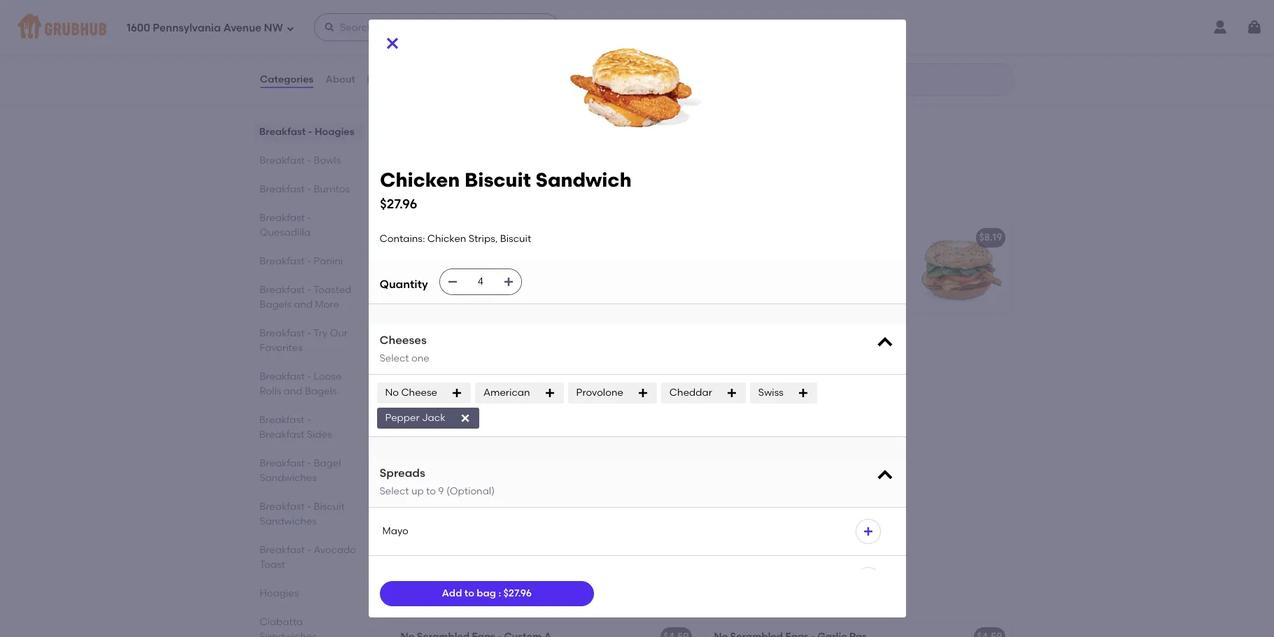 Task type: locate. For each thing, give the bounding box(es) containing it.
sandwiches
[[523, 191, 612, 209], [530, 441, 619, 459], [259, 472, 317, 484], [259, 516, 317, 528], [259, 631, 317, 638]]

bagels
[[259, 299, 291, 311], [305, 386, 337, 397]]

applewood inside contains: yellow egg omelet, everything bagel, american, mayo, tomato, spinach, oven roasted turkey, applewood smoked bacon
[[749, 294, 804, 306]]

oven
[[799, 280, 824, 292]]

hoagies up bowls
[[315, 126, 354, 138]]

1 horizontal spatial bagel,
[[766, 266, 796, 278]]

strips, up contains: american, mayo, spinach, tomato, ham, applewood smoked bacon
[[469, 233, 498, 245]]

bagels inside "breakfast - toasted bagels and more"
[[259, 299, 291, 311]]

1 horizontal spatial breakfast - biscuit sandwiches
[[391, 441, 619, 459]]

mayo, down chicken biscuit sandwich $27.96
[[500, 252, 528, 264]]

1 horizontal spatial breakfast - avocado toast
[[391, 591, 586, 608]]

0 vertical spatial breakfast - biscuit sandwiches
[[391, 441, 619, 459]]

biscuit
[[464, 168, 531, 192], [500, 233, 531, 245], [476, 441, 527, 459], [442, 482, 475, 494], [313, 501, 345, 513], [521, 501, 552, 513]]

smoked down oven
[[806, 294, 845, 306]]

0 vertical spatial bagel
[[476, 191, 519, 209]]

0 vertical spatial avocado
[[313, 544, 356, 556]]

select inside cheeses select one
[[380, 353, 409, 364]]

0 horizontal spatial toast
[[259, 559, 285, 571]]

loose
[[313, 371, 341, 383]]

2 vertical spatial tomato,
[[401, 366, 440, 378]]

svg image
[[1246, 19, 1263, 36], [324, 22, 335, 33], [447, 277, 458, 288], [451, 388, 463, 399], [544, 388, 555, 399], [875, 466, 895, 486], [863, 526, 874, 537]]

0 vertical spatial mayo,
[[500, 252, 528, 264]]

and
[[294, 299, 312, 311], [283, 386, 302, 397]]

bagel, down yellow
[[766, 266, 796, 278]]

0 vertical spatial hoagies
[[315, 126, 354, 138]]

avocado down breakfast - biscuit sandwiches tab
[[313, 544, 356, 556]]

0 horizontal spatial hoagies
[[259, 588, 298, 600]]

and for bagels
[[283, 386, 302, 397]]

0 vertical spatial select
[[380, 353, 409, 364]]

american, inside contains: american, mayo, spinach, tomato, ham, applewood smoked bacon
[[448, 252, 498, 264]]

2 vertical spatial smoked
[[529, 366, 568, 378]]

to left bag
[[465, 588, 474, 600]]

panini
[[313, 255, 343, 267]]

smoked right input item quantity number field
[[527, 266, 566, 278]]

applewood up american
[[473, 366, 527, 378]]

breakfast - biscuit sandwiches
[[391, 441, 619, 459], [259, 501, 345, 528]]

1 vertical spatial strips,
[[490, 501, 519, 513]]

1 vertical spatial toast
[[546, 591, 586, 608]]

1 horizontal spatial sides
[[552, 42, 592, 59]]

0 horizontal spatial to
[[426, 485, 436, 497]]

breakfast - biscuit sandwiches inside tab
[[259, 501, 345, 528]]

bacon inside contains: american, mayo, spinach, tomato, ham, applewood smoked bacon
[[401, 280, 431, 292]]

tomato, up the turkey,
[[714, 280, 753, 292]]

smoked inside contains: plain bagel, cheddar, tomato, salsa, applewood smoked bacon
[[529, 366, 568, 378]]

0 horizontal spatial $27.96
[[380, 196, 417, 212]]

bacon for contains: american, mayo, spinach, tomato, ham, applewood smoked bacon
[[401, 280, 431, 292]]

toast
[[259, 559, 285, 571], [546, 591, 586, 608]]

1 horizontal spatial hoagies
[[315, 126, 354, 138]]

bacon inside contains: plain bagel, cheddar, tomato, salsa, applewood smoked bacon
[[401, 380, 431, 392]]

Input item quantity number field
[[465, 270, 496, 295]]

1 vertical spatial breakfast - breakfast sides
[[259, 414, 332, 441]]

0 vertical spatial bagel,
[[766, 266, 796, 278]]

applewood
[[470, 266, 525, 278], [749, 294, 804, 306], [473, 366, 527, 378]]

breakfast - breakfast sides
[[391, 42, 592, 59], [259, 414, 332, 441]]

hoagies up ciabatta
[[259, 588, 298, 600]]

american
[[484, 387, 530, 399]]

bagels up favorites
[[259, 299, 291, 311]]

0 vertical spatial and
[[294, 299, 312, 311]]

sandwiches inside breakfast - biscuit sandwiches
[[259, 516, 317, 528]]

$27.96
[[380, 196, 417, 212], [504, 588, 532, 600]]

bowls
[[313, 155, 340, 167]]

0 horizontal spatial bagel
[[313, 458, 341, 470]]

chicken down "(optional)"
[[448, 501, 487, 513]]

0 vertical spatial tomato,
[[401, 266, 440, 278]]

2 vertical spatial bacon
[[401, 380, 431, 392]]

western image
[[592, 323, 697, 414]]

no scrambled eggs - custom avocado image
[[592, 622, 697, 638]]

0 horizontal spatial american,
[[448, 252, 498, 264]]

breakfast - breakfast sides inside breakfast - breakfast sides tab
[[259, 414, 332, 441]]

1 vertical spatial bacon
[[847, 294, 878, 306]]

1 horizontal spatial avocado
[[476, 591, 542, 608]]

1 vertical spatial $27.96
[[504, 588, 532, 600]]

0 horizontal spatial sandwich
[[477, 482, 524, 494]]

select down cheeses
[[380, 353, 409, 364]]

1 horizontal spatial mayo,
[[850, 266, 879, 278]]

1 vertical spatial sides
[[307, 429, 332, 441]]

toast up the hoagies tab
[[259, 559, 285, 571]]

sides
[[552, 42, 592, 59], [307, 429, 332, 441]]

0 vertical spatial sandwich
[[535, 168, 631, 192]]

hoagies inside tab
[[259, 588, 298, 600]]

mayo, up roasted
[[850, 266, 879, 278]]

contains: chicken strips, biscuit down "(optional)"
[[401, 501, 552, 513]]

ham,
[[442, 266, 468, 278]]

breakfast - avocado toast
[[259, 544, 356, 571], [391, 591, 586, 608]]

cheese
[[401, 387, 437, 399]]

0 horizontal spatial breakfast - bagel sandwiches
[[259, 458, 341, 484]]

mayo, inside contains: american, mayo, spinach, tomato, ham, applewood smoked bacon
[[500, 252, 528, 264]]

strips,
[[469, 233, 498, 245], [490, 501, 519, 513]]

chicken up ham,
[[427, 233, 466, 245]]

1 vertical spatial tomato,
[[714, 280, 753, 292]]

breakfast - biscuit sandwiches up "(optional)"
[[391, 441, 619, 459]]

bagel
[[476, 191, 519, 209], [313, 458, 341, 470]]

mayo
[[382, 525, 409, 537]]

spinach,
[[531, 252, 572, 264], [755, 280, 797, 292]]

0 vertical spatial sides
[[552, 42, 592, 59]]

breakfast - avocado toast inside tab
[[259, 544, 356, 571]]

smoked down cheddar,
[[529, 366, 568, 378]]

smoked for contains: american, mayo, spinach, tomato, ham, applewood smoked bacon
[[527, 266, 566, 278]]

american, up ham,
[[448, 252, 498, 264]]

0 vertical spatial toast
[[259, 559, 285, 571]]

- for "breakfast - loose rolls and bagels" tab
[[307, 371, 311, 383]]

- for breakfast - breakfast sides tab
[[307, 414, 311, 426]]

bacon down roasted
[[847, 294, 878, 306]]

- inside tab
[[307, 183, 311, 195]]

1 vertical spatial hoagies
[[259, 588, 298, 600]]

1 vertical spatial breakfast - avocado toast
[[391, 591, 586, 608]]

1 horizontal spatial $27.96
[[504, 588, 532, 600]]

and inside breakfast - loose rolls and bagels
[[283, 386, 302, 397]]

0 horizontal spatial bagel,
[[474, 352, 504, 364]]

- for breakfast - try our favorites tab
[[307, 328, 311, 339]]

1 vertical spatial mayo,
[[850, 266, 879, 278]]

- for breakfast - bagel sandwiches tab
[[307, 458, 311, 470]]

- inside breakfast - biscuit sandwiches
[[307, 501, 311, 513]]

chicken up ham
[[380, 168, 460, 192]]

bagel, right plain
[[474, 352, 504, 364]]

plain bagel image
[[592, 0, 697, 14]]

1 vertical spatial breakfast - bagel sandwiches
[[259, 458, 341, 484]]

breakfast - loose rolls and bagels
[[259, 371, 341, 397]]

strips, down "(optional)"
[[490, 501, 519, 513]]

1 vertical spatial bagel
[[313, 458, 341, 470]]

- inside breakfast - loose rolls and bagels
[[307, 371, 311, 383]]

add to bag : $27.96
[[442, 588, 532, 600]]

$27.96 right ":"
[[504, 588, 532, 600]]

bacon right no
[[401, 380, 431, 392]]

contains: for ham
[[401, 252, 446, 264]]

0 vertical spatial smoked
[[527, 266, 566, 278]]

1 horizontal spatial to
[[465, 588, 474, 600]]

and for more
[[294, 299, 312, 311]]

main navigation navigation
[[0, 0, 1274, 55]]

tomato, for contains: plain bagel, cheddar, tomato, salsa, applewood smoked bacon
[[401, 366, 440, 378]]

tomato, down the one
[[401, 366, 440, 378]]

1 vertical spatial sandwich
[[477, 482, 524, 494]]

categories
[[260, 73, 314, 85]]

breakfast - loose rolls and bagels tab
[[259, 370, 357, 399]]

tomato, inside contains: yellow egg omelet, everything bagel, american, mayo, tomato, spinach, oven roasted turkey, applewood smoked bacon
[[714, 280, 753, 292]]

0 horizontal spatial spinach,
[[531, 252, 572, 264]]

1 horizontal spatial bagels
[[305, 386, 337, 397]]

0 horizontal spatial mayo,
[[500, 252, 528, 264]]

sandwich inside chicken biscuit sandwich $27.96
[[535, 168, 631, 192]]

0 vertical spatial $27.96
[[380, 196, 417, 212]]

to
[[426, 485, 436, 497], [465, 588, 474, 600]]

0 horizontal spatial breakfast - avocado toast
[[259, 544, 356, 571]]

1 vertical spatial avocado
[[476, 591, 542, 608]]

1 vertical spatial smoked
[[806, 294, 845, 306]]

mayo,
[[500, 252, 528, 264], [850, 266, 879, 278]]

bagel inside tab
[[313, 458, 341, 470]]

breakfast - bagel sandwiches tab
[[259, 456, 357, 486]]

2 select from the top
[[380, 485, 409, 497]]

svg image
[[286, 24, 294, 33], [384, 35, 401, 52], [503, 277, 514, 288], [875, 333, 895, 353], [637, 388, 649, 399], [726, 388, 738, 399], [798, 388, 809, 399], [460, 413, 471, 424]]

1 vertical spatial breakfast - biscuit sandwiches
[[259, 501, 345, 528]]

and left more
[[294, 299, 312, 311]]

contains: chicken strips, biscuit
[[380, 233, 531, 245], [401, 501, 552, 513]]

plain
[[448, 352, 472, 364]]

1 horizontal spatial toast
[[546, 591, 586, 608]]

select inside spreads select up to 9 (optional)
[[380, 485, 409, 497]]

breakfast - biscuit sandwiches down breakfast - bagel sandwiches tab
[[259, 501, 345, 528]]

breakfast - panini tab
[[259, 254, 357, 269]]

turkey,
[[714, 294, 747, 306]]

cheeses
[[380, 334, 427, 347]]

$2.69
[[664, 82, 689, 94]]

and right rolls
[[283, 386, 302, 397]]

roasted
[[827, 280, 866, 292]]

tomato, for contains: american, mayo, spinach, tomato, ham, applewood smoked bacon
[[401, 266, 440, 278]]

avocado
[[313, 544, 356, 556], [476, 591, 542, 608]]

$27.96 up ham
[[380, 196, 417, 212]]

1 vertical spatial applewood
[[749, 294, 804, 306]]

applewood right ham,
[[470, 266, 525, 278]]

contains: down ham
[[401, 252, 446, 264]]

bagels inside breakfast - loose rolls and bagels
[[305, 386, 337, 397]]

breakfast
[[391, 42, 463, 59], [476, 42, 549, 59], [259, 126, 306, 138], [259, 155, 304, 167], [259, 183, 304, 195], [391, 191, 463, 209], [259, 212, 304, 224], [259, 255, 304, 267], [259, 284, 304, 296], [259, 328, 304, 339], [259, 371, 304, 383], [259, 414, 304, 426], [259, 429, 304, 441], [391, 441, 463, 459], [259, 458, 304, 470], [259, 501, 304, 513], [259, 544, 304, 556], [391, 591, 463, 608]]

toast right ":"
[[546, 591, 586, 608]]

1 vertical spatial to
[[465, 588, 474, 600]]

select down spreads
[[380, 485, 409, 497]]

contains: plain bagel, cheddar, tomato, salsa, applewood smoked bacon
[[401, 352, 568, 392]]

0 vertical spatial bacon
[[401, 280, 431, 292]]

biscuit inside chicken biscuit sandwich $27.96
[[464, 168, 531, 192]]

quantity
[[380, 278, 428, 291]]

2 vertical spatial applewood
[[473, 366, 527, 378]]

1 vertical spatial bagels
[[305, 386, 337, 397]]

1 vertical spatial select
[[380, 485, 409, 497]]

tomato, inside contains: plain bagel, cheddar, tomato, salsa, applewood smoked bacon
[[401, 366, 440, 378]]

cheddar,
[[506, 352, 551, 364]]

-
[[467, 42, 473, 59], [308, 126, 312, 138], [307, 155, 311, 167], [307, 183, 311, 195], [467, 191, 473, 209], [307, 212, 311, 224], [307, 255, 311, 267], [307, 284, 311, 296], [307, 328, 311, 339], [307, 371, 311, 383], [307, 414, 311, 426], [467, 441, 473, 459], [307, 458, 311, 470], [307, 501, 311, 513], [307, 544, 311, 556], [467, 591, 473, 608]]

smoked
[[527, 266, 566, 278], [806, 294, 845, 306], [529, 366, 568, 378]]

chicken biscuit sandwich $27.96
[[380, 168, 631, 212]]

breakfast - avocado toast tab
[[259, 543, 357, 572]]

applewood for contains: american, mayo, spinach, tomato, ham, applewood smoked bacon
[[470, 266, 525, 278]]

breakfast - bagel sandwiches inside tab
[[259, 458, 341, 484]]

contains: inside contains: plain bagel, cheddar, tomato, salsa, applewood smoked bacon
[[401, 352, 446, 364]]

0 vertical spatial bagels
[[259, 299, 291, 311]]

- inside "breakfast - toasted bagels and more"
[[307, 284, 311, 296]]

avenue
[[223, 21, 262, 34]]

bagels down loose
[[305, 386, 337, 397]]

smoked inside contains: american, mayo, spinach, tomato, ham, applewood smoked bacon
[[527, 266, 566, 278]]

hoagies
[[315, 126, 354, 138], [259, 588, 298, 600]]

american,
[[448, 252, 498, 264], [799, 266, 848, 278]]

sandwich
[[535, 168, 631, 192], [477, 482, 524, 494]]

avocado right add
[[476, 591, 542, 608]]

0 horizontal spatial breakfast - biscuit sandwiches
[[259, 501, 345, 528]]

1 horizontal spatial breakfast - bagel sandwiches
[[391, 191, 612, 209]]

ham image
[[592, 223, 697, 314]]

0 vertical spatial spinach,
[[531, 252, 572, 264]]

american, down "omelet,"
[[799, 266, 848, 278]]

0 horizontal spatial avocado
[[313, 544, 356, 556]]

ciabatta
[[259, 617, 303, 628]]

bagel, inside contains: plain bagel, cheddar, tomato, salsa, applewood smoked bacon
[[474, 352, 504, 364]]

mayo, inside contains: yellow egg omelet, everything bagel, american, mayo, tomato, spinach, oven roasted turkey, applewood smoked bacon
[[850, 266, 879, 278]]

1 select from the top
[[380, 353, 409, 364]]

select for spreads
[[380, 485, 409, 497]]

0 vertical spatial breakfast - bagel sandwiches
[[391, 191, 612, 209]]

and inside "breakfast - toasted bagels and more"
[[294, 299, 312, 311]]

contains:
[[380, 233, 425, 245], [401, 252, 446, 264], [714, 252, 760, 264], [401, 352, 446, 364], [401, 501, 446, 513]]

breakfast - bagel sandwiches
[[391, 191, 612, 209], [259, 458, 341, 484]]

tomato, left ham,
[[401, 266, 440, 278]]

chicken down spreads
[[401, 482, 440, 494]]

1 vertical spatial and
[[283, 386, 302, 397]]

0 vertical spatial american,
[[448, 252, 498, 264]]

bacon
[[401, 280, 431, 292], [847, 294, 878, 306], [401, 380, 431, 392]]

ciabatta sandwiches tab
[[259, 615, 357, 638]]

bacon down ham
[[401, 280, 431, 292]]

1 horizontal spatial sandwich
[[535, 168, 631, 192]]

no scrambled eggs - garlic  parmesan avocado image
[[906, 622, 1011, 638]]

everything
[[714, 266, 764, 278]]

1 vertical spatial bagel,
[[474, 352, 504, 364]]

bacon image
[[592, 73, 697, 164]]

1 horizontal spatial american,
[[799, 266, 848, 278]]

select
[[380, 353, 409, 364], [380, 485, 409, 497]]

to left the 9
[[426, 485, 436, 497]]

1 vertical spatial spinach,
[[755, 280, 797, 292]]

0 horizontal spatial bagels
[[259, 299, 291, 311]]

0 vertical spatial breakfast - avocado toast
[[259, 544, 356, 571]]

applewood down oven
[[749, 294, 804, 306]]

- inside breakfast - avocado toast
[[307, 544, 311, 556]]

0 vertical spatial breakfast - breakfast sides
[[391, 42, 592, 59]]

to inside spreads select up to 9 (optional)
[[426, 485, 436, 497]]

1 vertical spatial american,
[[799, 266, 848, 278]]

svg image inside the mayo button
[[863, 526, 874, 537]]

contains: down western
[[401, 352, 446, 364]]

breakfast - bowls tab
[[259, 153, 357, 168]]

applewood inside contains: plain bagel, cheddar, tomato, salsa, applewood smoked bacon
[[473, 366, 527, 378]]

tomato,
[[401, 266, 440, 278], [714, 280, 753, 292], [401, 366, 440, 378]]

breakfast - hoagies tab
[[259, 125, 357, 139]]

contains: down up
[[401, 501, 446, 513]]

contains: up everything
[[714, 252, 760, 264]]

chicken biscuit sandwich
[[401, 482, 524, 494]]

bagel, inside contains: yellow egg omelet, everything bagel, american, mayo, tomato, spinach, oven roasted turkey, applewood smoked bacon
[[766, 266, 796, 278]]

one
[[411, 353, 429, 364]]

contains: inside contains: american, mayo, spinach, tomato, ham, applewood smoked bacon
[[401, 252, 446, 264]]

- for the breakfast - panini tab
[[307, 255, 311, 267]]

1 horizontal spatial breakfast - breakfast sides
[[391, 42, 592, 59]]

tomato, inside contains: american, mayo, spinach, tomato, ham, applewood smoked bacon
[[401, 266, 440, 278]]

:
[[499, 588, 501, 600]]

0 horizontal spatial sides
[[307, 429, 332, 441]]

0 horizontal spatial breakfast - breakfast sides
[[259, 414, 332, 441]]

chicken
[[380, 168, 460, 192], [427, 233, 466, 245], [401, 482, 440, 494], [448, 501, 487, 513]]

0 vertical spatial applewood
[[470, 266, 525, 278]]

- inside breakfast - quesadilla
[[307, 212, 311, 224]]

$8.19
[[979, 232, 1002, 244]]

0 vertical spatial to
[[426, 485, 436, 497]]

applewood for contains: plain bagel, cheddar, tomato, salsa, applewood smoked bacon
[[473, 366, 527, 378]]

pepper jack
[[385, 412, 446, 424]]

1 horizontal spatial spinach,
[[755, 280, 797, 292]]

- inside breakfast - try our favorites
[[307, 328, 311, 339]]

contains: chicken strips, biscuit up ham,
[[380, 233, 531, 245]]

applewood inside contains: american, mayo, spinach, tomato, ham, applewood smoked bacon
[[470, 266, 525, 278]]



Task type: describe. For each thing, give the bounding box(es) containing it.
contains: for chicken biscuit sandwich
[[401, 501, 446, 513]]

spreads select up to 9 (optional)
[[380, 467, 495, 497]]

about button
[[325, 55, 356, 105]]

0 vertical spatial strips,
[[469, 233, 498, 245]]

cheeses select one
[[380, 334, 429, 364]]

breakfast - toasted bagels and more
[[259, 284, 351, 311]]

breakfast - quesadilla tab
[[259, 211, 357, 240]]

sandwich for chicken biscuit sandwich $27.96
[[535, 168, 631, 192]]

turkey breakfast club image
[[906, 223, 1011, 314]]

toasted
[[313, 284, 351, 296]]

breakfast - quesadilla
[[259, 212, 311, 239]]

omelet,
[[814, 252, 852, 264]]

bacon inside contains: yellow egg omelet, everything bagel, american, mayo, tomato, spinach, oven roasted turkey, applewood smoked bacon
[[847, 294, 878, 306]]

contains: yellow egg omelet, everything bagel, american, mayo, tomato, spinach, oven roasted turkey, applewood smoked bacon
[[714, 252, 879, 306]]

breakfast - try our favorites tab
[[259, 326, 357, 356]]

pepper
[[385, 412, 420, 424]]

smoked inside contains: yellow egg omelet, everything bagel, american, mayo, tomato, spinach, oven roasted turkey, applewood smoked bacon
[[806, 294, 845, 306]]

$2.69 button
[[392, 73, 697, 164]]

breakfast inside breakfast - biscuit sandwiches
[[259, 501, 304, 513]]

more
[[315, 299, 339, 311]]

breakfast - biscuit sandwiches tab
[[259, 500, 357, 529]]

breakfast - burritos tab
[[259, 182, 357, 197]]

ham
[[401, 232, 424, 244]]

- for breakfast - toasted bagels and more tab in the top left of the page
[[307, 284, 311, 296]]

sides inside tab
[[307, 429, 332, 441]]

spinach, inside contains: american, mayo, spinach, tomato, ham, applewood smoked bacon
[[531, 252, 572, 264]]

favorites
[[259, 342, 302, 354]]

- for breakfast - bowls tab
[[307, 155, 311, 167]]

breakfast inside breakfast - quesadilla
[[259, 212, 304, 224]]

select for cheeses
[[380, 353, 409, 364]]

breakfast - hoagies
[[259, 126, 354, 138]]

jack
[[422, 412, 446, 424]]

pennsylvania
[[153, 21, 221, 34]]

american, inside contains: yellow egg omelet, everything bagel, american, mayo, tomato, spinach, oven roasted turkey, applewood smoked bacon
[[799, 266, 848, 278]]

breakfast inside "breakfast - toasted bagels and more"
[[259, 284, 304, 296]]

contains: for western
[[401, 352, 446, 364]]

spinach, inside contains: yellow egg omelet, everything bagel, american, mayo, tomato, spinach, oven roasted turkey, applewood smoked bacon
[[755, 280, 797, 292]]

- for the breakfast - burritos tab
[[307, 183, 311, 195]]

no
[[385, 387, 399, 399]]

our
[[330, 328, 347, 339]]

(optional)
[[446, 485, 495, 497]]

cheddar
[[670, 387, 712, 399]]

1600
[[127, 21, 150, 34]]

breakfast - toasted bagels and more tab
[[259, 283, 357, 312]]

biscuit inside breakfast - biscuit sandwiches
[[313, 501, 345, 513]]

ciabatta sandwiches
[[259, 617, 317, 638]]

reviews
[[367, 73, 406, 85]]

breakfast inside breakfast - try our favorites
[[259, 328, 304, 339]]

nw
[[264, 21, 283, 34]]

bacon for contains: plain bagel, cheddar, tomato, salsa, applewood smoked bacon
[[401, 380, 431, 392]]

rolls
[[259, 386, 281, 397]]

smoked for contains: plain bagel, cheddar, tomato, salsa, applewood smoked bacon
[[529, 366, 568, 378]]

- for breakfast - hoagies tab
[[308, 126, 312, 138]]

hoagies inside tab
[[315, 126, 354, 138]]

breakfast - try our favorites
[[259, 328, 347, 354]]

svg image inside the main navigation navigation
[[286, 24, 294, 33]]

mayo button
[[368, 508, 906, 556]]

0 vertical spatial contains: chicken strips, biscuit
[[380, 233, 531, 245]]

no cheese
[[385, 387, 437, 399]]

egg
[[794, 252, 812, 264]]

$27.96 inside chicken biscuit sandwich $27.96
[[380, 196, 417, 212]]

sandwich for chicken biscuit sandwich
[[477, 482, 524, 494]]

try
[[313, 328, 327, 339]]

yellow
[[762, 252, 791, 264]]

contains: inside contains: yellow egg omelet, everything bagel, american, mayo, tomato, spinach, oven roasted turkey, applewood smoked bacon
[[714, 252, 760, 264]]

contains: american, mayo, spinach, tomato, ham, applewood smoked bacon
[[401, 252, 572, 292]]

breakfast - breakfast sides tab
[[259, 413, 357, 442]]

avocado inside breakfast - avocado toast
[[313, 544, 356, 556]]

swiss
[[758, 387, 784, 399]]

1 vertical spatial contains: chicken strips, biscuit
[[401, 501, 552, 513]]

burritos
[[313, 183, 350, 195]]

bag
[[477, 588, 496, 600]]

breakfast - bowls
[[259, 155, 340, 167]]

categories button
[[259, 55, 314, 105]]

add
[[442, 588, 462, 600]]

1 horizontal spatial bagel
[[476, 191, 519, 209]]

toast inside breakfast - avocado toast
[[259, 559, 285, 571]]

breakfast inside breakfast - loose rolls and bagels
[[259, 371, 304, 383]]

western
[[401, 332, 440, 344]]

- for breakfast - biscuit sandwiches tab
[[307, 501, 311, 513]]

chicken biscuit sandwich image
[[592, 473, 697, 564]]

hoagies tab
[[259, 586, 357, 601]]

up
[[411, 485, 424, 497]]

chicken inside chicken biscuit sandwich $27.96
[[380, 168, 460, 192]]

spreads
[[380, 467, 425, 480]]

breakfast inside tab
[[259, 183, 304, 195]]

1600 pennsylvania avenue nw
[[127, 21, 283, 34]]

quesadilla
[[259, 227, 310, 239]]

about
[[326, 73, 355, 85]]

- for the breakfast - avocado toast tab
[[307, 544, 311, 556]]

reviews button
[[366, 55, 407, 105]]

provolone
[[576, 387, 623, 399]]

- for breakfast - quesadilla 'tab'
[[307, 212, 311, 224]]

contains: up quantity
[[380, 233, 425, 245]]

salsa,
[[442, 366, 470, 378]]

breakfast - panini
[[259, 255, 343, 267]]

9
[[438, 485, 444, 497]]

breakfast - burritos
[[259, 183, 350, 195]]



Task type: vqa. For each thing, say whether or not it's contained in the screenshot.
the bottommost 'Sandwich'
yes



